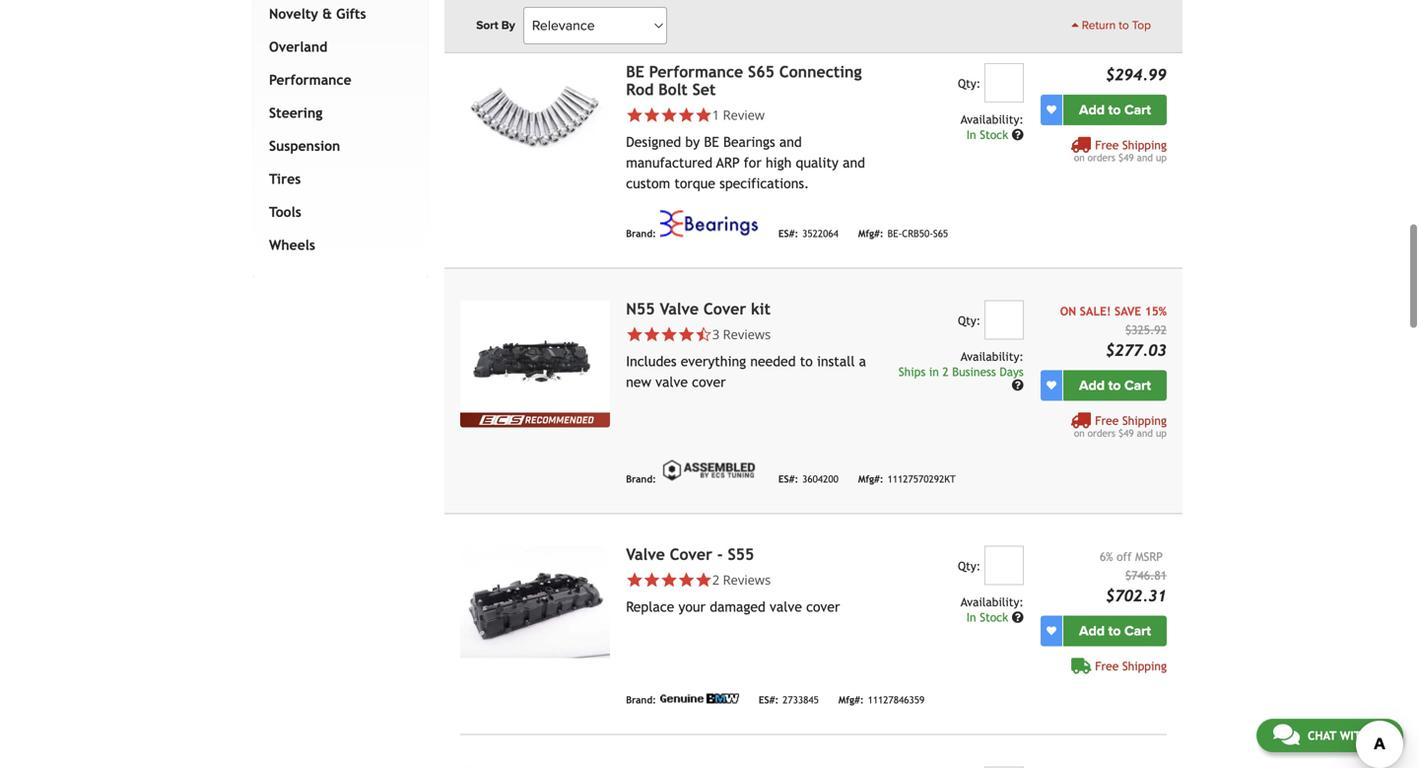 Task type: describe. For each thing, give the bounding box(es) containing it.
1 horizontal spatial cover
[[807, 599, 840, 614]]

availability: for on sale!                         save 15%
[[961, 349, 1024, 363]]

to for be performance s65 connecting rod bolt set's add to cart button
[[1109, 101, 1121, 118]]

2 add from the top
[[1080, 377, 1105, 394]]

reviews for s55
[[723, 571, 771, 588]]

quality
[[796, 155, 839, 170]]

includes everything needed to install a new valve cover
[[626, 353, 867, 390]]

brand: for n55 valve cover kit
[[626, 473, 656, 485]]

wheels link
[[265, 229, 408, 262]]

damaged
[[710, 599, 766, 614]]

1 on from the top
[[1074, 152, 1085, 163]]

3 free from the top
[[1096, 659, 1119, 673]]

save
[[1115, 304, 1142, 318]]

bolt
[[659, 80, 688, 98]]

valve cover - s55
[[626, 545, 755, 563]]

sort by
[[476, 18, 515, 33]]

tires
[[269, 171, 301, 187]]

install
[[817, 353, 855, 369]]

overland
[[269, 39, 328, 55]]

rod
[[626, 80, 654, 98]]

1 $49 from the top
[[1119, 152, 1134, 163]]

es#2733845 - 11127846359 - valve cover - s55 - replace your damaged valve cover - genuine bmw - bmw image
[[461, 545, 610, 658]]

arp
[[717, 155, 740, 170]]

n55
[[626, 299, 655, 318]]

qty: for on sale!                         save 15%
[[958, 313, 981, 327]]

bearings
[[724, 134, 776, 150]]

0 vertical spatial valve
[[660, 299, 699, 318]]

includes
[[626, 353, 677, 369]]

1
[[713, 106, 720, 124]]

off
[[1117, 549, 1132, 563]]

1 orders from the top
[[1088, 152, 1116, 163]]

add to wish list image
[[1047, 380, 1057, 390]]

comments image
[[1274, 723, 1300, 746]]

be performance s65 connecting rod bolt set
[[626, 62, 862, 98]]

qty: for $294.99
[[958, 76, 981, 90]]

2 shipping from the top
[[1123, 413, 1167, 427]]

new
[[626, 374, 652, 390]]

$746.81
[[1126, 568, 1167, 582]]

novelty & gifts link
[[265, 0, 408, 30]]

1 review
[[713, 106, 765, 124]]

designed
[[626, 134, 681, 150]]

suspension
[[269, 138, 340, 154]]

brand: for be performance s65 connecting rod bolt set
[[626, 228, 656, 239]]

be-
[[888, 228, 902, 239]]

msrp
[[1136, 549, 1163, 563]]

for
[[744, 155, 762, 170]]

cart for be performance s65 connecting rod bolt set
[[1125, 101, 1152, 118]]

needed
[[751, 353, 796, 369]]

2 $49 from the top
[[1119, 427, 1134, 439]]

es#: 3522064
[[779, 228, 839, 239]]

designed by be bearings and manufactured arp for high quality and custom torque specifications.
[[626, 134, 866, 191]]

star image down 'rod'
[[626, 106, 644, 124]]

question circle image
[[1012, 379, 1024, 391]]

free shipping
[[1096, 659, 1167, 673]]

11127846359
[[868, 694, 925, 705]]

star image up designed
[[644, 106, 661, 124]]

chat with us
[[1308, 729, 1387, 742]]

-
[[718, 545, 723, 563]]

2 cart from the top
[[1125, 377, 1152, 394]]

1 vertical spatial 2
[[713, 571, 720, 588]]

es#: for s55
[[759, 694, 779, 705]]

stock for be performance s65 connecting rod bolt set
[[980, 127, 1009, 141]]

2 orders from the top
[[1088, 427, 1116, 439]]

ships in 2 business days
[[899, 365, 1024, 378]]

gifts
[[336, 6, 366, 22]]

overland link
[[265, 30, 408, 63]]

connecting
[[780, 62, 862, 81]]

mfg#: for valve cover - s55
[[839, 694, 864, 705]]

a
[[859, 353, 867, 369]]

crb50-
[[902, 228, 934, 239]]

add for valve cover - s55
[[1080, 622, 1105, 639]]

$294.99
[[1106, 65, 1167, 84]]

kit
[[751, 299, 771, 318]]

star image up 'includes'
[[661, 326, 678, 343]]

s65 inside be performance s65 connecting rod bolt set
[[748, 62, 775, 81]]

question circle image for valve cover - s55
[[1012, 611, 1024, 623]]

1 3 reviews link from the left
[[626, 325, 881, 343]]

on sale!                         save 15% $325.92 $277.03
[[1061, 304, 1167, 359]]

2 1 review link from the left
[[713, 106, 765, 124]]

wheels
[[269, 237, 315, 253]]

stock for valve cover - s55
[[980, 610, 1009, 624]]

by
[[686, 134, 700, 150]]

in
[[930, 365, 939, 378]]

be performance s65 connecting rod bolt set link
[[626, 62, 862, 98]]

1 shipping from the top
[[1123, 138, 1167, 152]]

ships
[[899, 365, 926, 378]]

1 2 reviews link from the left
[[626, 571, 881, 588]]

torque
[[675, 175, 716, 191]]

replace your damaged valve cover
[[626, 599, 840, 614]]

sale!
[[1080, 304, 1111, 318]]

tires link
[[265, 162, 408, 196]]

n55 valve cover kit link
[[626, 299, 771, 318]]

3 shipping from the top
[[1123, 659, 1167, 673]]

novelty
[[269, 6, 318, 22]]

in stock for be performance s65 connecting rod bolt set
[[967, 127, 1012, 141]]

specifications.
[[720, 175, 810, 191]]

$702.31
[[1106, 586, 1167, 605]]

tools link
[[265, 196, 408, 229]]

s55
[[728, 545, 755, 563]]

your
[[679, 599, 706, 614]]

in for be performance s65 connecting rod bolt set
[[967, 127, 977, 141]]

es#: 2733845
[[759, 694, 819, 705]]

novelty & gifts
[[269, 6, 366, 22]]

2 reviews
[[713, 571, 771, 588]]

2733845
[[783, 694, 819, 705]]

2 2 reviews link from the left
[[713, 571, 771, 588]]

add to wish list image for be performance s65 connecting rod bolt set
[[1047, 105, 1057, 115]]

manufactured
[[626, 155, 713, 170]]

1 vertical spatial valve
[[770, 599, 802, 614]]

3522064
[[803, 228, 839, 239]]

1 horizontal spatial s65
[[934, 228, 949, 239]]

2 add to cart from the top
[[1080, 377, 1152, 394]]

1 vertical spatial cover
[[670, 545, 713, 563]]

3 qty: from the top
[[958, 559, 981, 573]]

valve inside includes everything needed to install a new valve cover
[[656, 374, 688, 390]]

cover inside includes everything needed to install a new valve cover
[[692, 374, 726, 390]]

steering link
[[265, 96, 408, 129]]

steering
[[269, 105, 323, 121]]



Task type: locate. For each thing, give the bounding box(es) containing it.
performance inside be performance s65 connecting rod bolt set
[[649, 62, 744, 81]]

2 vertical spatial cart
[[1125, 622, 1152, 639]]

stock
[[980, 127, 1009, 141], [980, 610, 1009, 624]]

review
[[723, 106, 765, 124]]

to left install
[[800, 353, 813, 369]]

es#3604200 - 11127570292kt - n55 valve cover kit - includes everything needed to install a new valve cover - assembled by ecs - bmw image
[[461, 300, 610, 412]]

caret up image
[[1072, 19, 1079, 31]]

orders down $294.99
[[1088, 152, 1116, 163]]

cover left -
[[670, 545, 713, 563]]

brand: left assembled by ecs - corporate logo
[[626, 473, 656, 485]]

0 vertical spatial mfg#:
[[859, 228, 884, 239]]

1 cart from the top
[[1125, 101, 1152, 118]]

add down return
[[1080, 101, 1105, 118]]

1 reviews from the top
[[723, 325, 771, 343]]

1 vertical spatial in
[[967, 610, 977, 624]]

tools
[[269, 204, 301, 220]]

add up free shipping on the right bottom of page
[[1080, 622, 1105, 639]]

and up high
[[780, 134, 802, 150]]

everything
[[681, 353, 746, 369]]

0 vertical spatial in stock
[[967, 127, 1012, 141]]

suspension link
[[265, 129, 408, 162]]

2 vertical spatial mfg#:
[[839, 694, 864, 705]]

1 add to cart button from the top
[[1064, 94, 1167, 125]]

free
[[1096, 138, 1119, 152], [1096, 413, 1119, 427], [1096, 659, 1119, 673]]

business
[[953, 365, 997, 378]]

free down $294.99
[[1096, 138, 1119, 152]]

2 free from the top
[[1096, 413, 1119, 427]]

1 free from the top
[[1096, 138, 1119, 152]]

star image down the valve cover - s55
[[678, 571, 695, 588]]

2 3 reviews link from the left
[[713, 325, 771, 343]]

1 horizontal spatial valve
[[770, 599, 802, 614]]

0 vertical spatial valve
[[656, 374, 688, 390]]

6% off msrp $746.81 $702.31
[[1100, 549, 1167, 605]]

1 free shipping on orders $49 and up from the top
[[1074, 138, 1167, 163]]

replace
[[626, 599, 675, 614]]

qty:
[[958, 76, 981, 90], [958, 313, 981, 327], [958, 559, 981, 573]]

custom
[[626, 175, 671, 191]]

es#: left 3522064
[[779, 228, 799, 239]]

s65
[[748, 62, 775, 81], [934, 228, 949, 239]]

1 add to wish list image from the top
[[1047, 105, 1057, 115]]

by
[[502, 18, 515, 33]]

1 vertical spatial be
[[704, 134, 719, 150]]

s65 up review
[[748, 62, 775, 81]]

0 vertical spatial add
[[1080, 101, 1105, 118]]

1 vertical spatial mfg#:
[[859, 473, 884, 485]]

2 free shipping on orders $49 and up from the top
[[1074, 413, 1167, 439]]

0 vertical spatial be
[[626, 62, 645, 81]]

and
[[780, 134, 802, 150], [1137, 152, 1153, 163], [843, 155, 866, 170], [1137, 427, 1153, 439]]

cart down '$702.31'
[[1125, 622, 1152, 639]]

add to cart button down $294.99
[[1064, 94, 1167, 125]]

0 vertical spatial es#:
[[779, 228, 799, 239]]

set
[[693, 80, 716, 98]]

1 vertical spatial in stock
[[967, 610, 1012, 624]]

valve up 'half star' image
[[660, 299, 699, 318]]

2 brand: from the top
[[626, 473, 656, 485]]

to for valve cover - s55's add to cart button
[[1109, 622, 1121, 639]]

3604200
[[803, 473, 839, 485]]

2 up from the top
[[1156, 427, 1167, 439]]

star image
[[661, 106, 678, 124], [678, 106, 695, 124], [644, 326, 661, 343], [678, 326, 695, 343], [626, 571, 644, 588], [644, 571, 661, 588], [695, 571, 713, 588]]

1 horizontal spatial 2
[[943, 365, 949, 378]]

add to cart down $294.99
[[1080, 101, 1152, 118]]

performance link
[[265, 63, 408, 96]]

0 vertical spatial orders
[[1088, 152, 1116, 163]]

shipping
[[1123, 138, 1167, 152], [1123, 413, 1167, 427], [1123, 659, 1167, 673]]

s65 right be-
[[934, 228, 949, 239]]

to down $294.99
[[1109, 101, 1121, 118]]

on
[[1074, 152, 1085, 163], [1074, 427, 1085, 439]]

es#3522064 - be-crb50-s65 - be performance s65 connecting rod bolt set - designed by be bearings and manufactured arp for high quality and custom torque specifications. - be bearings - bmw image
[[461, 63, 610, 175]]

0 vertical spatial s65
[[748, 62, 775, 81]]

0 vertical spatial in
[[967, 127, 977, 141]]

and right 'quality' at the top of the page
[[843, 155, 866, 170]]

2 vertical spatial availability:
[[961, 595, 1024, 609]]

es#: left 2733845
[[759, 694, 779, 705]]

be right by at the left of page
[[704, 134, 719, 150]]

star image up replace
[[661, 571, 678, 588]]

es#: for connecting
[[779, 228, 799, 239]]

0 horizontal spatial performance
[[269, 72, 352, 88]]

add to cart button for be performance s65 connecting rod bolt set
[[1064, 94, 1167, 125]]

1 vertical spatial on
[[1074, 427, 1085, 439]]

free shipping on orders $49 and up down $277.03 at top right
[[1074, 413, 1167, 439]]

cover up 3
[[704, 299, 747, 318]]

mfg#: be-crb50-s65
[[859, 228, 949, 239]]

up down $294.99
[[1156, 152, 1167, 163]]

brand: down custom
[[626, 228, 656, 239]]

cart down $277.03 at top right
[[1125, 377, 1152, 394]]

1 vertical spatial add
[[1080, 377, 1105, 394]]

1 review link
[[626, 106, 881, 124], [713, 106, 765, 124]]

1 vertical spatial $49
[[1119, 427, 1134, 439]]

6%
[[1100, 549, 1114, 563]]

be inside designed by be bearings and manufactured arp for high quality and custom torque specifications.
[[704, 134, 719, 150]]

1 in stock from the top
[[967, 127, 1012, 141]]

question circle image
[[1012, 128, 1024, 140], [1012, 611, 1024, 623]]

2 availability: from the top
[[961, 349, 1024, 363]]

us
[[1373, 729, 1387, 742]]

add to wish list image
[[1047, 105, 1057, 115], [1047, 626, 1057, 636]]

None number field
[[985, 63, 1024, 102], [985, 300, 1024, 339], [985, 545, 1024, 585], [985, 766, 1024, 768], [985, 63, 1024, 102], [985, 300, 1024, 339], [985, 545, 1024, 585], [985, 766, 1024, 768]]

high
[[766, 155, 792, 170]]

0 vertical spatial cart
[[1125, 101, 1152, 118]]

mfg#: 11127846359
[[839, 694, 925, 705]]

3
[[713, 325, 720, 343]]

2 in stock from the top
[[967, 610, 1012, 624]]

free shipping on orders $49 and up
[[1074, 138, 1167, 163], [1074, 413, 1167, 439]]

valve down 'includes'
[[656, 374, 688, 390]]

mfg#: 11127570292kt
[[859, 473, 956, 485]]

1 vertical spatial free shipping on orders $49 and up
[[1074, 413, 1167, 439]]

1 vertical spatial orders
[[1088, 427, 1116, 439]]

brand: for valve cover - s55
[[626, 694, 656, 705]]

2 stock from the top
[[980, 610, 1009, 624]]

2 vertical spatial add
[[1080, 622, 1105, 639]]

valve right damaged
[[770, 599, 802, 614]]

3 brand: from the top
[[626, 694, 656, 705]]

mfg#: left be-
[[859, 228, 884, 239]]

es#: for kit
[[779, 473, 799, 485]]

2 right the in
[[943, 365, 949, 378]]

0 vertical spatial 2
[[943, 365, 949, 378]]

0 horizontal spatial valve
[[656, 374, 688, 390]]

2 vertical spatial es#:
[[759, 694, 779, 705]]

2 add to cart button from the top
[[1064, 370, 1167, 401]]

question circle image for be performance s65 connecting rod bolt set
[[1012, 128, 1024, 140]]

1 brand: from the top
[[626, 228, 656, 239]]

$325.92
[[1126, 323, 1167, 336]]

0 horizontal spatial s65
[[748, 62, 775, 81]]

add to cart up free shipping on the right bottom of page
[[1080, 622, 1152, 639]]

valve
[[660, 299, 699, 318], [626, 545, 665, 563]]

performance up 1
[[649, 62, 744, 81]]

1 availability: from the top
[[961, 112, 1024, 126]]

1 horizontal spatial be
[[704, 134, 719, 150]]

1 vertical spatial free
[[1096, 413, 1119, 427]]

1 vertical spatial valve
[[626, 545, 665, 563]]

0 vertical spatial qty:
[[958, 76, 981, 90]]

on
[[1061, 304, 1077, 318]]

valve cover - s55 link
[[626, 545, 755, 563]]

1 add from the top
[[1080, 101, 1105, 118]]

3 reviews link
[[626, 325, 881, 343], [713, 325, 771, 343]]

3 availability: from the top
[[961, 595, 1024, 609]]

star image down set
[[695, 106, 713, 124]]

0 vertical spatial add to cart button
[[1064, 94, 1167, 125]]

chat
[[1308, 729, 1337, 742]]

star image down the n55
[[626, 326, 644, 343]]

to down $277.03 at top right
[[1109, 377, 1121, 394]]

add to cart button
[[1064, 94, 1167, 125], [1064, 370, 1167, 401], [1064, 615, 1167, 646]]

0 vertical spatial free
[[1096, 138, 1119, 152]]

0 horizontal spatial 2
[[713, 571, 720, 588]]

in for valve cover - s55
[[967, 610, 977, 624]]

1 1 review link from the left
[[626, 106, 881, 124]]

0 vertical spatial cover
[[704, 299, 747, 318]]

half star image
[[695, 326, 713, 343]]

2 reviews link
[[626, 571, 881, 588], [713, 571, 771, 588]]

return to top link
[[1072, 17, 1152, 35]]

up down $277.03 at top right
[[1156, 427, 1167, 439]]

0 vertical spatial add to cart
[[1080, 101, 1152, 118]]

add to cart down $277.03 at top right
[[1080, 377, 1152, 394]]

be
[[626, 62, 645, 81], [704, 134, 719, 150]]

reviews for kit
[[723, 325, 771, 343]]

1 vertical spatial add to wish list image
[[1047, 626, 1057, 636]]

3 add from the top
[[1080, 622, 1105, 639]]

0 vertical spatial shipping
[[1123, 138, 1167, 152]]

brand:
[[626, 228, 656, 239], [626, 473, 656, 485], [626, 694, 656, 705]]

1 vertical spatial reviews
[[723, 571, 771, 588]]

shipping down $277.03 at top right
[[1123, 413, 1167, 427]]

1 vertical spatial add to cart button
[[1064, 370, 1167, 401]]

assembled by ecs - corporate logo image
[[660, 458, 759, 482]]

star image
[[626, 106, 644, 124], [644, 106, 661, 124], [695, 106, 713, 124], [626, 326, 644, 343], [661, 326, 678, 343], [661, 571, 678, 588], [678, 571, 695, 588]]

cart
[[1125, 101, 1152, 118], [1125, 377, 1152, 394], [1125, 622, 1152, 639]]

add for be performance s65 connecting rod bolt set
[[1080, 101, 1105, 118]]

top
[[1133, 18, 1152, 33]]

2 on from the top
[[1074, 427, 1085, 439]]

0 horizontal spatial be
[[626, 62, 645, 81]]

3 add to cart from the top
[[1080, 622, 1152, 639]]

1 vertical spatial stock
[[980, 610, 1009, 624]]

3 reviews
[[713, 325, 771, 343]]

up
[[1156, 152, 1167, 163], [1156, 427, 1167, 439]]

to left the top at the top right of the page
[[1119, 18, 1130, 33]]

1 vertical spatial brand:
[[626, 473, 656, 485]]

cover down the everything
[[692, 374, 726, 390]]

1 stock from the top
[[980, 127, 1009, 141]]

genuine bmw - corporate logo image
[[660, 693, 739, 703]]

mfg#: right '3604200'
[[859, 473, 884, 485]]

2 vertical spatial free
[[1096, 659, 1119, 673]]

reviews down s55
[[723, 571, 771, 588]]

orders down $277.03 at top right
[[1088, 427, 1116, 439]]

2 reviews from the top
[[723, 571, 771, 588]]

3 cart from the top
[[1125, 622, 1152, 639]]

reviews down kit
[[723, 325, 771, 343]]

return to top
[[1079, 18, 1152, 33]]

1 in from the top
[[967, 127, 977, 141]]

0 vertical spatial brand:
[[626, 228, 656, 239]]

mfg#: for be performance s65 connecting rod bolt set
[[859, 228, 884, 239]]

2
[[943, 365, 949, 378], [713, 571, 720, 588]]

0 vertical spatial on
[[1074, 152, 1085, 163]]

es#:
[[779, 228, 799, 239], [779, 473, 799, 485], [759, 694, 779, 705]]

days
[[1000, 365, 1024, 378]]

free down '$702.31'
[[1096, 659, 1119, 673]]

to inside includes everything needed to install a new valve cover
[[800, 353, 813, 369]]

be bearings - corporate logo image
[[660, 209, 759, 237]]

0 horizontal spatial cover
[[692, 374, 726, 390]]

2 question circle image from the top
[[1012, 611, 1024, 623]]

be left "bolt"
[[626, 62, 645, 81]]

free shipping on orders $49 and up down $294.99
[[1074, 138, 1167, 163]]

return
[[1082, 18, 1116, 33]]

be inside be performance s65 connecting rod bolt set
[[626, 62, 645, 81]]

1 vertical spatial es#:
[[779, 473, 799, 485]]

0 vertical spatial reviews
[[723, 325, 771, 343]]

0 vertical spatial free shipping on orders $49 and up
[[1074, 138, 1167, 163]]

0 vertical spatial stock
[[980, 127, 1009, 141]]

2 vertical spatial add to cart button
[[1064, 615, 1167, 646]]

cover
[[692, 374, 726, 390], [807, 599, 840, 614]]

shipping down '$702.31'
[[1123, 659, 1167, 673]]

2 vertical spatial add to cart
[[1080, 622, 1152, 639]]

1 vertical spatial s65
[[934, 228, 949, 239]]

add to cart for valve cover - s55
[[1080, 622, 1152, 639]]

1 qty: from the top
[[958, 76, 981, 90]]

add to cart for be performance s65 connecting rod bolt set
[[1080, 101, 1152, 118]]

1 horizontal spatial performance
[[649, 62, 744, 81]]

$277.03
[[1106, 341, 1167, 359]]

1 question circle image from the top
[[1012, 128, 1024, 140]]

11127570292kt
[[888, 473, 956, 485]]

1 vertical spatial up
[[1156, 427, 1167, 439]]

n55 valve cover kit
[[626, 299, 771, 318]]

in stock for valve cover - s55
[[967, 610, 1012, 624]]

2 vertical spatial brand:
[[626, 694, 656, 705]]

add to cart button for valve cover - s55
[[1064, 615, 1167, 646]]

shipping down $294.99
[[1123, 138, 1167, 152]]

1 up from the top
[[1156, 152, 1167, 163]]

$49 down $277.03 at top right
[[1119, 427, 1134, 439]]

add right add to wish list icon
[[1080, 377, 1105, 394]]

valve up replace
[[626, 545, 665, 563]]

0 vertical spatial availability:
[[961, 112, 1024, 126]]

2 qty: from the top
[[958, 313, 981, 327]]

&
[[322, 6, 332, 22]]

availability: for $294.99
[[961, 112, 1024, 126]]

1 vertical spatial shipping
[[1123, 413, 1167, 427]]

1 vertical spatial cover
[[807, 599, 840, 614]]

0 vertical spatial $49
[[1119, 152, 1134, 163]]

performance down overland
[[269, 72, 352, 88]]

availability:
[[961, 112, 1024, 126], [961, 349, 1024, 363], [961, 595, 1024, 609]]

cover right damaged
[[807, 599, 840, 614]]

1 vertical spatial add to cart
[[1080, 377, 1152, 394]]

0 vertical spatial add to wish list image
[[1047, 105, 1057, 115]]

15%
[[1145, 304, 1167, 318]]

to for 2nd add to cart button from the bottom of the page
[[1109, 377, 1121, 394]]

brand: left genuine bmw - corporate logo
[[626, 694, 656, 705]]

and down $294.99
[[1137, 152, 1153, 163]]

free down $277.03 at top right
[[1096, 413, 1119, 427]]

1 vertical spatial question circle image
[[1012, 611, 1024, 623]]

0 vertical spatial question circle image
[[1012, 128, 1024, 140]]

to up free shipping on the right bottom of page
[[1109, 622, 1121, 639]]

add to cart
[[1080, 101, 1152, 118], [1080, 377, 1152, 394], [1080, 622, 1152, 639]]

2 in from the top
[[967, 610, 977, 624]]

1 vertical spatial cart
[[1125, 377, 1152, 394]]

$49 down $294.99
[[1119, 152, 1134, 163]]

1 vertical spatial qty:
[[958, 313, 981, 327]]

mfg#: for n55 valve cover kit
[[859, 473, 884, 485]]

in stock
[[967, 127, 1012, 141], [967, 610, 1012, 624]]

2 vertical spatial qty:
[[958, 559, 981, 573]]

cart for valve cover - s55
[[1125, 622, 1152, 639]]

and down $277.03 at top right
[[1137, 427, 1153, 439]]

1 add to cart from the top
[[1080, 101, 1152, 118]]

2 add to wish list image from the top
[[1047, 626, 1057, 636]]

add to cart button down $277.03 at top right
[[1064, 370, 1167, 401]]

es#: left '3604200'
[[779, 473, 799, 485]]

mfg#: left 11127846359
[[839, 694, 864, 705]]

cart down $294.99
[[1125, 101, 1152, 118]]

chat with us link
[[1257, 719, 1404, 752]]

add to cart button up free shipping on the right bottom of page
[[1064, 615, 1167, 646]]

0 vertical spatial up
[[1156, 152, 1167, 163]]

3 add to cart button from the top
[[1064, 615, 1167, 646]]

es#: 3604200
[[779, 473, 839, 485]]

ecs tuning recommends this product. image
[[461, 412, 610, 427]]

sort
[[476, 18, 499, 33]]

2 down -
[[713, 571, 720, 588]]

0 vertical spatial cover
[[692, 374, 726, 390]]

add to wish list image for valve cover - s55
[[1047, 626, 1057, 636]]

1 vertical spatial availability:
[[961, 349, 1024, 363]]

2 vertical spatial shipping
[[1123, 659, 1167, 673]]

with
[[1340, 729, 1370, 742]]



Task type: vqa. For each thing, say whether or not it's contained in the screenshot.
phone image
no



